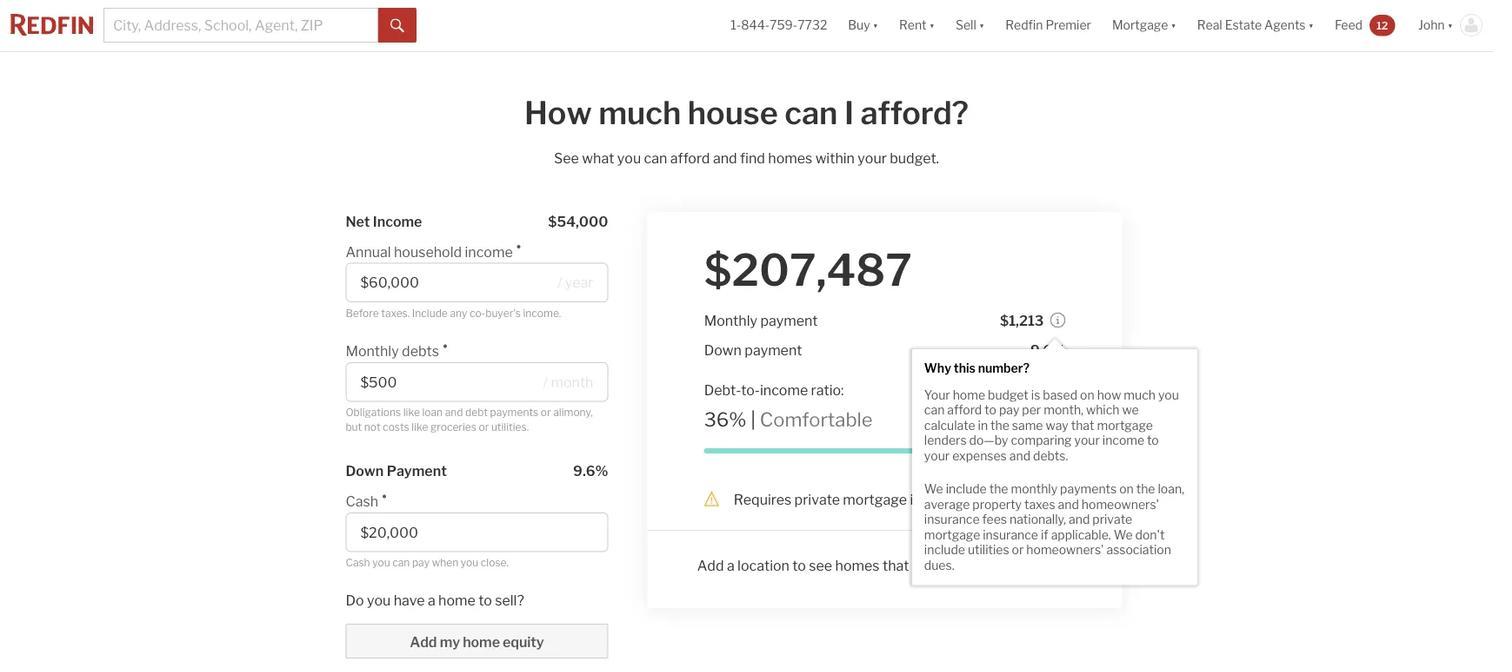 Task type: describe. For each thing, give the bounding box(es) containing it.
redfin premier
[[1006, 18, 1091, 33]]

not
[[364, 421, 381, 434]]

0 horizontal spatial afford
[[670, 150, 710, 167]]

$1,213
[[1000, 312, 1044, 329]]

you right do
[[367, 592, 391, 609]]

fees
[[982, 513, 1007, 527]]

fit
[[912, 558, 926, 574]]

and inside obligations like loan and debt payments or alimony, but not costs like groceries or utilities.
[[445, 407, 463, 419]]

and inside your home budget is based on how much you can afford to pay per month, which we calculate in the same way that mortgage lenders do—by comparing your income to your expenses and debts.
[[1010, 449, 1031, 463]]

you left "when"
[[372, 557, 390, 570]]

1 vertical spatial pay
[[412, 557, 430, 570]]

why
[[924, 361, 951, 376]]

obligations like loan and debt payments or alimony, but not costs like groceries or utilities.
[[346, 407, 593, 434]]

0 horizontal spatial insurance
[[924, 513, 980, 527]]

property
[[973, 497, 1022, 512]]

/ for / month
[[543, 374, 548, 391]]

add my home equity button
[[346, 624, 608, 659]]

within
[[816, 150, 855, 167]]

income for household
[[465, 244, 513, 260]]

your right the within on the right top of the page
[[858, 150, 887, 167]]

or inside we include the monthly payments on the loan, average property taxes and homeowners' insurance fees nationally, and private mortgage insurance if applicable. we don't include utilities or homeowners' association dues.
[[1012, 543, 1024, 558]]

mortgage
[[1112, 18, 1168, 33]]

debt
[[465, 407, 488, 419]]

why this number?
[[924, 361, 1030, 376]]

debts
[[402, 343, 439, 360]]

when
[[432, 557, 459, 570]]

debts.
[[1033, 449, 1068, 463]]

0 horizontal spatial or
[[479, 421, 489, 434]]

buy ▾ button
[[838, 0, 889, 51]]

▾ for rent ▾
[[929, 18, 935, 33]]

mortgage ▾ button
[[1112, 0, 1177, 51]]

1 vertical spatial we
[[1114, 528, 1133, 543]]

real
[[1197, 18, 1223, 33]]

have
[[394, 592, 425, 609]]

home inside your home budget is based on how much you can afford to pay per month, which we calculate in the same way that mortgage lenders do—by comparing your income to your expenses and debts.
[[953, 388, 986, 403]]

expenses
[[953, 449, 1007, 463]]

household
[[394, 244, 462, 260]]

0 horizontal spatial that
[[883, 558, 909, 574]]

how
[[1097, 388, 1121, 403]]

your down lenders
[[924, 449, 950, 463]]

do
[[346, 592, 364, 609]]

do—by
[[969, 433, 1008, 448]]

1 vertical spatial homeowners'
[[1027, 543, 1104, 558]]

payments inside we include the monthly payments on the loan, average property taxes and homeowners' insurance fees nationally, and private mortgage insurance if applicable. we don't include utilities or homeowners' association dues.
[[1060, 482, 1117, 497]]

requires
[[734, 491, 792, 508]]

rent ▾ button
[[889, 0, 945, 51]]

0 vertical spatial or
[[541, 407, 551, 419]]

my
[[440, 634, 460, 651]]

▾ for john ▾
[[1448, 18, 1453, 33]]

see
[[554, 150, 579, 167]]

the left loan,
[[1137, 482, 1155, 497]]

map push pin image
[[1054, 552, 1073, 580]]

buy
[[848, 18, 870, 33]]

to up the in
[[985, 403, 997, 418]]

before taxes. include any co-buyer's income.
[[346, 307, 561, 320]]

john ▾
[[1419, 18, 1453, 33]]

debt-to-income ratio:
[[704, 382, 844, 399]]

can up the have
[[393, 557, 410, 570]]

monthly for monthly debts
[[346, 343, 399, 360]]

the inside your home budget is based on how much you can afford to pay per month, which we calculate in the same way that mortgage lenders do—by comparing your income to your expenses and debts.
[[991, 418, 1010, 433]]

$54,000
[[548, 213, 608, 230]]

utilities.
[[491, 421, 529, 434]]

monthly payment
[[704, 312, 818, 329]]

ratio:
[[811, 382, 844, 399]]

pay inside your home budget is based on how much you can afford to pay per month, which we calculate in the same way that mortgage lenders do—by comparing your income to your expenses and debts.
[[999, 403, 1020, 418]]

36% | comfortable
[[704, 408, 873, 432]]

i
[[844, 94, 854, 132]]

Cash text field
[[360, 524, 594, 541]]

can left i
[[785, 94, 838, 132]]

real estate agents ▾ link
[[1197, 0, 1314, 51]]

buy ▾
[[848, 18, 879, 33]]

add a location to see homes that fit your budget
[[697, 558, 1008, 574]]

0 vertical spatial like
[[403, 407, 420, 419]]

applicable.
[[1051, 528, 1111, 543]]

this
[[954, 361, 976, 376]]

any
[[450, 307, 467, 320]]

before
[[346, 307, 379, 320]]

monthly
[[1011, 482, 1058, 497]]

see what you can afford and find homes within your budget.
[[554, 150, 939, 167]]

844-
[[741, 18, 770, 33]]

budget inside your home budget is based on how much you can afford to pay per month, which we calculate in the same way that mortgage lenders do—by comparing your income to your expenses and debts.
[[988, 388, 1029, 403]]

month,
[[1044, 403, 1084, 418]]

income.
[[523, 307, 561, 320]]

9.6% for down payment
[[573, 463, 608, 480]]

759-
[[770, 18, 798, 33]]

don't
[[1136, 528, 1165, 543]]

1 vertical spatial like
[[412, 421, 428, 434]]

requires private mortgage
[[734, 491, 907, 508]]

real estate agents ▾ button
[[1187, 0, 1325, 51]]

groceries
[[431, 421, 477, 434]]

net
[[346, 213, 370, 230]]

nationally,
[[1010, 513, 1066, 527]]

month
[[551, 374, 594, 391]]

payment for down payment
[[745, 342, 802, 359]]

add my home equity
[[410, 634, 544, 651]]

john
[[1419, 18, 1445, 33]]

costs
[[383, 421, 409, 434]]

can right what
[[644, 150, 667, 167]]

to up loan,
[[1147, 433, 1159, 448]]

loan
[[422, 407, 443, 419]]

0 vertical spatial a
[[727, 558, 735, 574]]

much inside your home budget is based on how much you can afford to pay per month, which we calculate in the same way that mortgage lenders do—by comparing your income to your expenses and debts.
[[1124, 388, 1156, 403]]

add for add my home equity
[[410, 634, 437, 651]]

per
[[1022, 403, 1041, 418]]

you right what
[[617, 150, 641, 167]]

buyer's
[[485, 307, 521, 320]]

net income
[[346, 213, 422, 230]]

down payment
[[346, 463, 447, 480]]

/ month
[[543, 374, 594, 391]]

house
[[688, 94, 778, 132]]

sell ▾ button
[[945, 0, 995, 51]]

down for down payment
[[346, 463, 384, 480]]

budget.
[[890, 150, 939, 167]]

taxes.
[[381, 307, 410, 320]]

comparing
[[1011, 433, 1072, 448]]

payments inside obligations like loan and debt payments or alimony, but not costs like groceries or utilities.
[[490, 407, 539, 419]]

that inside your home budget is based on how much you can afford to pay per month, which we calculate in the same way that mortgage lenders do—by comparing your income to your expenses and debts.
[[1071, 418, 1095, 433]]

down payment
[[704, 342, 802, 359]]



Task type: locate. For each thing, give the bounding box(es) containing it.
or right utilities
[[1012, 543, 1024, 558]]

0 vertical spatial budget
[[988, 388, 1029, 403]]

0 vertical spatial monthly
[[704, 312, 758, 329]]

on inside your home budget is based on how much you can afford to pay per month, which we calculate in the same way that mortgage lenders do—by comparing your income to your expenses and debts.
[[1080, 388, 1095, 403]]

and left find
[[713, 150, 737, 167]]

0 horizontal spatial mortgage
[[843, 491, 907, 508]]

equity
[[503, 634, 544, 651]]

1 vertical spatial payments
[[1060, 482, 1117, 497]]

we
[[1122, 403, 1139, 418]]

1 vertical spatial on
[[1120, 482, 1134, 497]]

▾ right john
[[1448, 18, 1453, 33]]

find
[[740, 150, 765, 167]]

and down comparing
[[1010, 449, 1031, 463]]

0 horizontal spatial a
[[428, 592, 435, 609]]

payment down monthly payment
[[745, 342, 802, 359]]

▾ right agents
[[1309, 18, 1314, 33]]

1 horizontal spatial private
[[1093, 513, 1132, 527]]

3 ▾ from the left
[[979, 18, 985, 33]]

you
[[617, 150, 641, 167], [1158, 388, 1179, 403], [372, 557, 390, 570], [461, 557, 479, 570], [367, 592, 391, 609]]

0 horizontal spatial add
[[410, 634, 437, 651]]

▾ for mortgage ▾
[[1171, 18, 1177, 33]]

1 horizontal spatial 9.6%
[[1031, 342, 1066, 359]]

0 horizontal spatial payments
[[490, 407, 539, 419]]

add for add a location to see homes that fit your budget
[[697, 558, 724, 574]]

on left loan,
[[1120, 482, 1134, 497]]

real estate agents ▾
[[1197, 18, 1314, 33]]

home inside button
[[463, 634, 500, 651]]

insurance down average
[[924, 513, 980, 527]]

dialog containing why this number?
[[912, 339, 1198, 586]]

0 vertical spatial include
[[946, 482, 987, 497]]

include up average
[[946, 482, 987, 497]]

0 vertical spatial add
[[697, 558, 724, 574]]

feed
[[1335, 18, 1363, 33]]

1 horizontal spatial homes
[[835, 558, 880, 574]]

9.6% down the $1,213
[[1031, 342, 1066, 359]]

0 vertical spatial home
[[953, 388, 986, 403]]

1 horizontal spatial much
[[1124, 388, 1156, 403]]

1 horizontal spatial down
[[704, 342, 742, 359]]

2 horizontal spatial or
[[1012, 543, 1024, 558]]

1 vertical spatial 9.6%
[[573, 463, 608, 480]]

budget right 'dues.'
[[961, 558, 1008, 574]]

a left location
[[727, 558, 735, 574]]

income
[[465, 244, 513, 260], [760, 382, 808, 399], [1103, 433, 1145, 448]]

co-
[[470, 307, 486, 320]]

we
[[924, 482, 943, 497], [1114, 528, 1133, 543]]

payments up applicable.
[[1060, 482, 1117, 497]]

2 horizontal spatial mortgage
[[1097, 418, 1153, 433]]

1 vertical spatial much
[[1124, 388, 1156, 403]]

private right requires
[[795, 491, 840, 508]]

0 horizontal spatial pay
[[412, 557, 430, 570]]

mortgage up the add a location to see homes that fit your budget
[[843, 491, 907, 508]]

1 vertical spatial private
[[1093, 513, 1132, 527]]

to left see
[[793, 558, 806, 574]]

0 horizontal spatial monthly
[[346, 343, 399, 360]]

we up average
[[924, 482, 943, 497]]

payment up down payment
[[761, 312, 818, 329]]

0 horizontal spatial income
[[465, 244, 513, 260]]

premier
[[1046, 18, 1091, 33]]

monthly down before
[[346, 343, 399, 360]]

5 ▾ from the left
[[1309, 18, 1314, 33]]

you right how
[[1158, 388, 1179, 403]]

can down your
[[924, 403, 945, 418]]

0 vertical spatial cash
[[346, 494, 378, 511]]

homes right see
[[835, 558, 880, 574]]

obligations
[[346, 407, 401, 419]]

add
[[697, 558, 724, 574], [410, 634, 437, 651]]

/ year
[[557, 274, 594, 291]]

home right my
[[463, 634, 500, 651]]

income for to-
[[760, 382, 808, 399]]

income up 36% | comfortable
[[760, 382, 808, 399]]

home down "when"
[[438, 592, 476, 609]]

income down we
[[1103, 433, 1145, 448]]

homes right find
[[768, 150, 813, 167]]

but
[[346, 421, 362, 434]]

/
[[557, 274, 562, 291], [543, 374, 548, 391]]

0 vertical spatial homeowners'
[[1082, 497, 1159, 512]]

close.
[[481, 557, 509, 570]]

▾ right sell
[[979, 18, 985, 33]]

on for payments
[[1120, 482, 1134, 497]]

0 vertical spatial homes
[[768, 150, 813, 167]]

mortgage down we
[[1097, 418, 1153, 433]]

cash inside cash. required field. element
[[346, 494, 378, 511]]

cash for cash
[[346, 494, 378, 511]]

/ for / year
[[557, 274, 562, 291]]

to left sell?
[[479, 592, 492, 609]]

mortgage inside your home budget is based on how much you can afford to pay per month, which we calculate in the same way that mortgage lenders do—by comparing your income to your expenses and debts.
[[1097, 418, 1153, 433]]

buy ▾ button
[[848, 0, 879, 51]]

monthly up down payment
[[704, 312, 758, 329]]

add left location
[[697, 558, 724, 574]]

1 horizontal spatial insurance
[[983, 528, 1038, 543]]

6 ▾ from the left
[[1448, 18, 1453, 33]]

homeowners' up the don't
[[1082, 497, 1159, 512]]

2 vertical spatial home
[[463, 634, 500, 651]]

1 horizontal spatial pay
[[999, 403, 1020, 418]]

afford up calculate
[[947, 403, 982, 418]]

0 vertical spatial on
[[1080, 388, 1095, 403]]

1 horizontal spatial add
[[697, 558, 724, 574]]

cash up do
[[346, 557, 370, 570]]

0 vertical spatial pay
[[999, 403, 1020, 418]]

▾ for buy ▾
[[873, 18, 879, 33]]

0 vertical spatial 9.6%
[[1031, 342, 1066, 359]]

12
[[1377, 19, 1388, 32]]

and up applicable.
[[1069, 513, 1090, 527]]

dialog
[[912, 339, 1198, 586]]

1 ▾ from the left
[[873, 18, 879, 33]]

36%
[[704, 408, 747, 432]]

0 vertical spatial income
[[465, 244, 513, 260]]

which
[[1086, 403, 1120, 418]]

1 vertical spatial mortgage
[[843, 491, 907, 508]]

9.6% for down payment
[[1031, 342, 1066, 359]]

1 vertical spatial a
[[428, 592, 435, 609]]

agents
[[1265, 18, 1306, 33]]

/ left year
[[557, 274, 562, 291]]

see
[[809, 558, 833, 574]]

cash for cash you can pay when you close.
[[346, 557, 370, 570]]

debt-
[[704, 382, 741, 399]]

based
[[1043, 388, 1078, 403]]

pay
[[999, 403, 1020, 418], [412, 557, 430, 570]]

▾ right 'mortgage'
[[1171, 18, 1177, 33]]

the up property
[[990, 482, 1009, 497]]

cash. required field. element
[[346, 485, 600, 513]]

Annual household income text field
[[360, 274, 550, 291]]

/ left month
[[543, 374, 548, 391]]

submit search image
[[391, 19, 404, 33]]

1 vertical spatial home
[[438, 592, 476, 609]]

your
[[924, 388, 950, 403]]

1 vertical spatial afford
[[947, 403, 982, 418]]

0 vertical spatial private
[[795, 491, 840, 508]]

we up association
[[1114, 528, 1133, 543]]

1-
[[731, 18, 741, 33]]

0 vertical spatial we
[[924, 482, 943, 497]]

City, Address, School, Agent, ZIP search field
[[104, 8, 378, 43]]

1 cash from the top
[[346, 494, 378, 511]]

|
[[751, 408, 756, 432]]

cash down down payment
[[346, 494, 378, 511]]

monthly inside 'monthly debts. required field.' element
[[346, 343, 399, 360]]

association
[[1107, 543, 1171, 558]]

the right the in
[[991, 418, 1010, 433]]

year
[[565, 274, 594, 291]]

payment for monthly payment
[[761, 312, 818, 329]]

is
[[1031, 388, 1041, 403]]

or
[[541, 407, 551, 419], [479, 421, 489, 434], [1012, 543, 1024, 558]]

0 vertical spatial mortgage
[[1097, 418, 1153, 433]]

monthly debts. required field. element
[[346, 334, 600, 363]]

insurance.
[[907, 491, 976, 508]]

1 vertical spatial that
[[883, 558, 909, 574]]

homeowners' down applicable.
[[1027, 543, 1104, 558]]

1 horizontal spatial on
[[1120, 482, 1134, 497]]

0 horizontal spatial /
[[543, 374, 548, 391]]

1 vertical spatial down
[[346, 463, 384, 480]]

or left alimony,
[[541, 407, 551, 419]]

home
[[953, 388, 986, 403], [438, 592, 476, 609], [463, 634, 500, 651]]

1 vertical spatial homes
[[835, 558, 880, 574]]

▾
[[873, 18, 879, 33], [929, 18, 935, 33], [979, 18, 985, 33], [1171, 18, 1177, 33], [1309, 18, 1314, 33], [1448, 18, 1453, 33]]

1 vertical spatial income
[[760, 382, 808, 399]]

sell
[[956, 18, 977, 33]]

0 vertical spatial /
[[557, 274, 562, 291]]

1 horizontal spatial monthly
[[704, 312, 758, 329]]

to-
[[741, 382, 760, 399]]

comfortable
[[760, 408, 873, 432]]

much up we
[[1124, 388, 1156, 403]]

0 vertical spatial payment
[[761, 312, 818, 329]]

down for down payment
[[704, 342, 742, 359]]

2 vertical spatial income
[[1103, 433, 1145, 448]]

0 vertical spatial payments
[[490, 407, 539, 419]]

1 horizontal spatial or
[[541, 407, 551, 419]]

you inside your home budget is based on how much you can afford to pay per month, which we calculate in the same way that mortgage lenders do—by comparing your income to your expenses and debts.
[[1158, 388, 1179, 403]]

lenders
[[924, 433, 967, 448]]

cash
[[346, 494, 378, 511], [346, 557, 370, 570]]

Monthly debts text field
[[360, 374, 537, 391]]

1 horizontal spatial payments
[[1060, 482, 1117, 497]]

the
[[991, 418, 1010, 433], [990, 482, 1009, 497], [1137, 482, 1155, 497]]

afford?
[[861, 94, 969, 132]]

much up what
[[599, 94, 681, 132]]

sell ▾
[[956, 18, 985, 33]]

0 horizontal spatial private
[[795, 491, 840, 508]]

that down month,
[[1071, 418, 1095, 433]]

▾ for sell ▾
[[979, 18, 985, 33]]

on
[[1080, 388, 1095, 403], [1120, 482, 1134, 497]]

1-844-759-7732 link
[[731, 18, 827, 33]]

or down debt
[[479, 421, 489, 434]]

down up debt-
[[704, 342, 742, 359]]

payments up utilities.
[[490, 407, 539, 419]]

utilities
[[968, 543, 1009, 558]]

add left my
[[410, 634, 437, 651]]

your down which
[[1075, 433, 1100, 448]]

annual household income. required field. element
[[346, 235, 600, 263]]

and right taxes
[[1058, 497, 1079, 512]]

rent ▾
[[899, 18, 935, 33]]

afford down house
[[670, 150, 710, 167]]

1 horizontal spatial we
[[1114, 528, 1133, 543]]

1 horizontal spatial afford
[[947, 403, 982, 418]]

mortgage inside we include the monthly payments on the loan, average property taxes and homeowners' insurance fees nationally, and private mortgage insurance if applicable. we don't include utilities or homeowners' association dues.
[[924, 528, 980, 543]]

income inside your home budget is based on how much you can afford to pay per month, which we calculate in the same way that mortgage lenders do—by comparing your income to your expenses and debts.
[[1103, 433, 1145, 448]]

income
[[373, 213, 422, 230]]

1 horizontal spatial income
[[760, 382, 808, 399]]

mortgage down average
[[924, 528, 980, 543]]

down down not
[[346, 463, 384, 480]]

1 horizontal spatial a
[[727, 558, 735, 574]]

1 vertical spatial monthly
[[346, 343, 399, 360]]

2 vertical spatial or
[[1012, 543, 1024, 558]]

insurance down fees
[[983, 528, 1038, 543]]

monthly for monthly payment
[[704, 312, 758, 329]]

0 horizontal spatial 9.6%
[[573, 463, 608, 480]]

calculate
[[924, 418, 976, 433]]

1 vertical spatial budget
[[961, 558, 1008, 574]]

if
[[1041, 528, 1049, 543]]

1 vertical spatial or
[[479, 421, 489, 434]]

2 vertical spatial mortgage
[[924, 528, 980, 543]]

include up 'dues.'
[[924, 543, 965, 558]]

0 vertical spatial down
[[704, 342, 742, 359]]

rent ▾ button
[[899, 0, 935, 51]]

and up groceries
[[445, 407, 463, 419]]

you right "when"
[[461, 557, 479, 570]]

2 horizontal spatial income
[[1103, 433, 1145, 448]]

home down "this"
[[953, 388, 986, 403]]

do you have a home to sell?
[[346, 592, 524, 609]]

homeowners'
[[1082, 497, 1159, 512], [1027, 543, 1104, 558]]

down
[[704, 342, 742, 359], [346, 463, 384, 480]]

a right the have
[[428, 592, 435, 609]]

what
[[582, 150, 614, 167]]

private up applicable.
[[1093, 513, 1132, 527]]

private inside we include the monthly payments on the loan, average property taxes and homeowners' insurance fees nationally, and private mortgage insurance if applicable. we don't include utilities or homeowners' association dues.
[[1093, 513, 1132, 527]]

afford inside your home budget is based on how much you can afford to pay per month, which we calculate in the same way that mortgage lenders do—by comparing your income to your expenses and debts.
[[947, 403, 982, 418]]

0 horizontal spatial on
[[1080, 388, 1095, 403]]

0 vertical spatial much
[[599, 94, 681, 132]]

annual household income
[[346, 244, 513, 260]]

that
[[1071, 418, 1095, 433], [883, 558, 909, 574]]

payment
[[761, 312, 818, 329], [745, 342, 802, 359]]

on up which
[[1080, 388, 1095, 403]]

that left fit
[[883, 558, 909, 574]]

how
[[524, 94, 592, 132]]

9.6% down alimony,
[[573, 463, 608, 480]]

like left loan
[[403, 407, 420, 419]]

mortgage ▾ button
[[1102, 0, 1187, 51]]

▾ right buy
[[873, 18, 879, 33]]

4 ▾ from the left
[[1171, 18, 1177, 33]]

1 horizontal spatial /
[[557, 274, 562, 291]]

can inside your home budget is based on how much you can afford to pay per month, which we calculate in the same way that mortgage lenders do—by comparing your income to your expenses and debts.
[[924, 403, 945, 418]]

on for based
[[1080, 388, 1095, 403]]

1 horizontal spatial that
[[1071, 418, 1095, 433]]

your right fit
[[929, 558, 958, 574]]

1 vertical spatial add
[[410, 634, 437, 651]]

1 vertical spatial /
[[543, 374, 548, 391]]

None range field
[[704, 440, 1066, 463]]

0 horizontal spatial down
[[346, 463, 384, 480]]

income up 'annual household income' text field
[[465, 244, 513, 260]]

like down loan
[[412, 421, 428, 434]]

sell?
[[495, 592, 524, 609]]

payment
[[387, 463, 447, 480]]

0 vertical spatial that
[[1071, 418, 1095, 433]]

1 vertical spatial payment
[[745, 342, 802, 359]]

budget
[[988, 388, 1029, 403], [961, 558, 1008, 574]]

1 vertical spatial include
[[924, 543, 965, 558]]

0 horizontal spatial we
[[924, 482, 943, 497]]

1 vertical spatial cash
[[346, 557, 370, 570]]

2 cash from the top
[[346, 557, 370, 570]]

▾ right rent
[[929, 18, 935, 33]]

taxes
[[1025, 497, 1056, 512]]

pay left "when"
[[412, 557, 430, 570]]

0 vertical spatial afford
[[670, 150, 710, 167]]

on inside we include the monthly payments on the loan, average property taxes and homeowners' insurance fees nationally, and private mortgage insurance if applicable. we don't include utilities or homeowners' association dues.
[[1120, 482, 1134, 497]]

1 horizontal spatial mortgage
[[924, 528, 980, 543]]

0 horizontal spatial much
[[599, 94, 681, 132]]

0 horizontal spatial homes
[[768, 150, 813, 167]]

add inside button
[[410, 634, 437, 651]]

2 ▾ from the left
[[929, 18, 935, 33]]

location
[[738, 558, 790, 574]]

include
[[412, 307, 448, 320]]

pay left per at the right bottom of the page
[[999, 403, 1020, 418]]

budget down the number? at the bottom of the page
[[988, 388, 1029, 403]]

way
[[1046, 418, 1069, 433]]



Task type: vqa. For each thing, say whether or not it's contained in the screenshot.
Request a tour button
no



